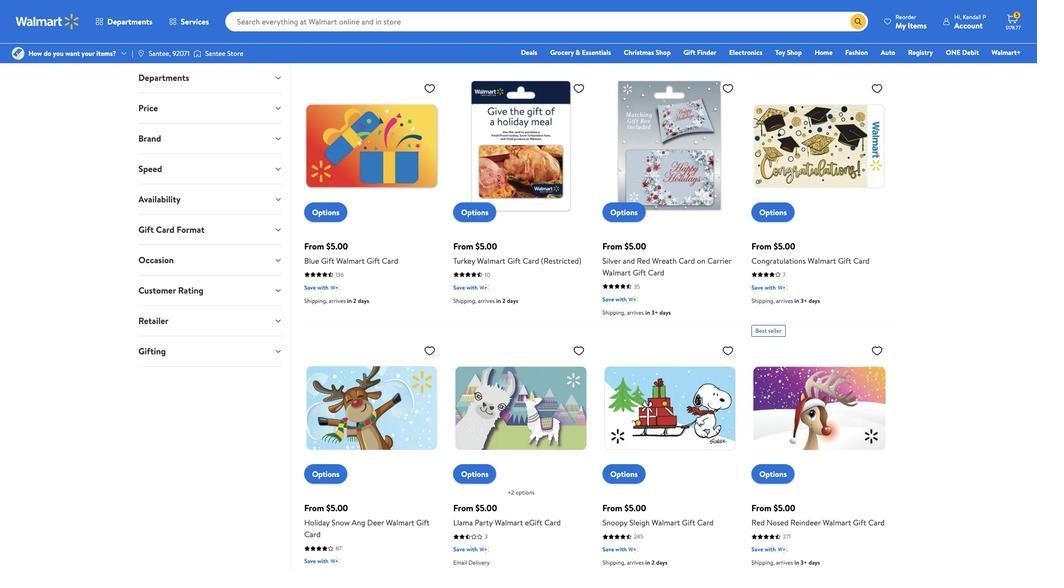Task type: describe. For each thing, give the bounding box(es) containing it.
santee,
[[149, 49, 171, 58]]

walmart+ link
[[988, 47, 1026, 58]]

grocery & essentials
[[550, 48, 611, 57]]

christmas shop link
[[620, 47, 676, 58]]

rating
[[178, 284, 204, 297]]

gift finder link
[[680, 47, 721, 58]]

retailer tab
[[131, 306, 290, 336]]

shop for christmas shop
[[656, 48, 671, 57]]

options link for turkey walmart gift card (restricted) "image"
[[454, 202, 497, 222]]

704
[[336, 20, 346, 29]]

walmart image
[[16, 14, 79, 29]]

auto link
[[877, 47, 900, 58]]

card inside from $5.00 turkey walmart gift card (restricted)
[[523, 255, 539, 266]]

occasion tab
[[131, 245, 290, 275]]

speed
[[138, 163, 162, 175]]

gifting
[[138, 345, 166, 357]]

best seller
[[756, 326, 782, 335]]

card inside "from $5.00 blue gift walmart gift card"
[[382, 255, 399, 266]]

deals link
[[517, 47, 542, 58]]

save with for from $5.00 blue gift walmart gift card
[[304, 283, 329, 292]]

options
[[516, 488, 535, 497]]

with for from $5.00 llama party walmart egift card
[[467, 545, 478, 554]]

card inside from $5.00 holiday snow ang deer walmart gift card
[[304, 529, 321, 540]]

gift inside from $5.00 holiday snow ang deer walmart gift card
[[417, 517, 430, 528]]

7
[[783, 271, 786, 279]]

arrives up the 'christmas' on the top right of page
[[627, 35, 644, 43]]

with for from $5.00 red nosed reindeer walmart gift card
[[765, 545, 776, 554]]

departments inside dropdown button
[[138, 72, 189, 84]]

joy
[[871, 0, 882, 4]]

search icon image
[[855, 18, 863, 25]]

santee store
[[205, 49, 244, 58]]

grocery & essentials link
[[546, 47, 616, 58]]

$5.00 for from $5.00 holiday snow ang deer walmart gift card
[[327, 502, 348, 514]]

arrives right electronics
[[777, 46, 794, 55]]

gift finder
[[684, 48, 717, 57]]

10
[[485, 271, 490, 279]]

seller
[[769, 326, 782, 335]]

with for from $5.00 silver and red wreath card on carrier walmart gift card
[[616, 295, 627, 303]]

availability button
[[131, 184, 290, 214]]

$178.77
[[1006, 24, 1021, 31]]

debit
[[963, 48, 980, 57]]

gift inside from $5.00 red nosed reindeer walmart gift card
[[854, 517, 867, 528]]

departments inside popup button
[[107, 16, 153, 27]]

party
[[475, 517, 493, 528]]

3+ for from $5.00 congratulations walmart gift card
[[801, 297, 808, 305]]

+2 options
[[508, 488, 535, 497]]

price tab
[[131, 93, 290, 123]]

llama
[[454, 517, 473, 528]]

santee
[[205, 49, 226, 58]]

gift inside the from $5.00 silver and red wreath card on carrier walmart gift card
[[633, 267, 647, 278]]

options link for llama party walmart egift card image
[[454, 464, 497, 484]]

speed tab
[[131, 154, 290, 184]]

from for from $5.00 llama party walmart egift card
[[454, 502, 474, 514]]

santee, 92071
[[149, 49, 190, 58]]

gift inside from $5.00 turkey walmart gift card (restricted)
[[508, 255, 521, 266]]

from for from $5.00 congratulations walmart gift card
[[752, 240, 772, 252]]

walmart inside from $5.00 red nosed reindeer walmart gift card
[[823, 517, 852, 528]]

holiday classic ornament peace & joy walmart gift card
[[752, 0, 882, 16]]

save with for from $5.00 llama party walmart egift card
[[454, 545, 478, 554]]

shipping, arrives in 3+ days up the 'christmas' on the top right of page
[[603, 35, 671, 43]]

one debit
[[946, 48, 980, 57]]

options for silver and red wreath card on carrier walmart gift card image
[[611, 207, 638, 218]]

one debit link
[[942, 47, 984, 58]]

finder
[[698, 48, 717, 57]]

87
[[336, 544, 342, 553]]

gift card format tab
[[131, 215, 290, 245]]

save for from $5.00 blue gift walmart gift card
[[304, 283, 316, 292]]

gift inside basic blue yellow spark walmart gift card
[[415, 0, 428, 4]]

llama party walmart egift card image
[[454, 341, 589, 476]]

from $5.00 llama party walmart egift card
[[454, 502, 561, 528]]

options for holiday snow ang deer walmart gift card image
[[312, 469, 340, 480]]

card inside from $5.00 snoopy sleigh walmart gift card
[[698, 517, 714, 528]]

options for snoopy sleigh walmart gift card image
[[611, 469, 638, 480]]

red inside from $5.00 red nosed reindeer walmart gift card
[[752, 517, 765, 528]]

walmart inside from $5.00 holiday snow ang deer walmart gift card
[[386, 517, 415, 528]]

walmart inside holiday classic ornament peace & joy walmart gift card
[[752, 5, 781, 16]]

(restricted)
[[541, 255, 582, 266]]

3+ for from $5.00 red nosed reindeer walmart gift card
[[801, 558, 808, 567]]

nosed
[[767, 517, 789, 528]]

departments tab
[[131, 63, 290, 93]]

$5.00 for from $5.00 llama party walmart egift card
[[476, 502, 497, 514]]

gift inside dropdown button
[[138, 224, 154, 236]]

classic
[[779, 0, 803, 4]]

from for from $5.00 turkey walmart gift card (restricted)
[[454, 240, 474, 252]]

from for from $5.00 silver and red wreath card on carrier walmart gift card
[[603, 240, 623, 252]]

basic
[[304, 0, 322, 4]]

arrives down 704
[[329, 46, 346, 55]]

availability tab
[[131, 184, 290, 214]]

walmart inside the from $5.00 silver and red wreath card on carrier walmart gift card
[[603, 267, 631, 278]]

with for from $5.00 blue gift walmart gift card
[[318, 283, 329, 292]]

add to favorites list, holiday snow ang deer walmart gift card image
[[424, 345, 436, 357]]

5 $178.77
[[1006, 11, 1021, 31]]

christmas shop
[[624, 48, 671, 57]]

card inside from $5.00 llama party walmart egift card
[[545, 517, 561, 528]]

92071
[[173, 49, 190, 58]]

from for from $5.00 holiday snow ang deer walmart gift card
[[304, 502, 324, 514]]

holiday snow ang deer walmart gift card image
[[304, 341, 440, 476]]

save for from $5.00 turkey walmart gift card (restricted)
[[454, 283, 465, 292]]

options for llama party walmart egift card image
[[461, 469, 489, 480]]

toy
[[776, 48, 786, 57]]

p
[[983, 13, 987, 21]]

$5.00 for from $5.00 blue gift walmart gift card
[[327, 240, 348, 252]]

ang
[[352, 517, 366, 528]]

customer
[[138, 284, 176, 297]]

with for from $5.00 turkey walmart gift card (restricted)
[[467, 283, 478, 292]]

0 vertical spatial 3
[[634, 9, 637, 17]]

218
[[485, 9, 493, 17]]

271
[[783, 533, 791, 541]]

customer rating
[[138, 284, 204, 297]]

peace
[[842, 0, 862, 4]]

arrives down 7
[[777, 297, 794, 305]]

& inside holiday classic ornament peace & joy walmart gift card
[[864, 0, 869, 4]]

services
[[181, 16, 209, 27]]

brand
[[138, 132, 161, 145]]

gift card format
[[138, 224, 205, 236]]

walmart plus image for from $5.00 snoopy sleigh walmart gift card
[[629, 545, 639, 555]]

arrives down 136
[[329, 297, 346, 305]]

services button
[[161, 10, 217, 33]]

save for from $5.00 congratulations walmart gift card
[[752, 283, 764, 292]]

Search search field
[[225, 12, 869, 31]]

reorder
[[896, 13, 917, 21]]

from $5.00 congratulations walmart gift card
[[752, 240, 870, 266]]

walmart plus image for red nosed reindeer walmart gift card
[[778, 545, 788, 555]]

sleigh
[[630, 517, 650, 528]]

holiday inside holiday classic ornament peace & joy walmart gift card
[[752, 0, 778, 4]]

from $5.00 silver and red wreath card on carrier walmart gift card
[[603, 240, 732, 278]]

blue gift walmart gift card image
[[304, 79, 440, 214]]

$5.00 for from $5.00 snoopy sleigh walmart gift card
[[625, 502, 647, 514]]

and
[[623, 255, 635, 266]]

walmart inside basic blue yellow spark walmart gift card
[[385, 0, 413, 4]]

gift inside from $5.00 congratulations walmart gift card
[[839, 255, 852, 266]]

save with for from $5.00 snoopy sleigh walmart gift card
[[603, 545, 627, 554]]

delivery
[[469, 558, 490, 567]]

red inside the from $5.00 silver and red wreath card on carrier walmart gift card
[[637, 255, 651, 266]]

walmart plus image for holiday snow ang deer walmart gift card
[[331, 557, 341, 566]]

speed button
[[131, 154, 290, 184]]

retailer
[[138, 315, 169, 327]]

|
[[132, 49, 133, 58]]

 image for santee, 92071
[[137, 50, 145, 57]]

brand button
[[131, 124, 290, 153]]

from $5.00 turkey walmart gift card (restricted)
[[454, 240, 582, 266]]

format
[[177, 224, 205, 236]]

from $5.00 blue gift walmart gift card
[[304, 240, 399, 266]]

walmart inside from $5.00 snoopy sleigh walmart gift card
[[652, 517, 681, 528]]

reorder my items
[[896, 13, 927, 31]]

options link for snoopy sleigh walmart gift card image
[[603, 464, 646, 484]]



Task type: locate. For each thing, give the bounding box(es) containing it.
$5.00 for from $5.00 red nosed reindeer walmart gift card
[[774, 502, 796, 514]]

1 vertical spatial departments
[[138, 72, 189, 84]]

& left joy
[[864, 0, 869, 4]]

0 horizontal spatial red
[[637, 255, 651, 266]]

email delivery
[[454, 558, 490, 567]]

customer rating tab
[[131, 276, 290, 305]]

0 vertical spatial holiday
[[752, 0, 778, 4]]

red
[[637, 255, 651, 266], [752, 517, 765, 528]]

136
[[336, 271, 344, 279]]

auto
[[881, 48, 896, 57]]

0 horizontal spatial blue
[[304, 255, 319, 266]]

congratulations walmart gift card image
[[752, 79, 888, 214]]

walmart inside "from $5.00 blue gift walmart gift card"
[[336, 255, 365, 266]]

my
[[896, 20, 907, 31]]

$5.00 for from $5.00 congratulations walmart gift card
[[774, 240, 796, 252]]

+2
[[508, 488, 515, 497]]

from inside from $5.00 congratulations walmart gift card
[[752, 240, 772, 252]]

holiday inside from $5.00 holiday snow ang deer walmart gift card
[[304, 517, 330, 528]]

arrives down 271
[[777, 558, 794, 567]]

1 vertical spatial red
[[752, 517, 765, 528]]

save with for from $5.00 silver and red wreath card on carrier walmart gift card
[[603, 295, 627, 303]]

electronics
[[730, 48, 763, 57]]

want
[[65, 49, 80, 58]]

ornament
[[805, 0, 840, 4]]

shipping, arrives in 3+ days down 35
[[603, 308, 671, 317]]

1 vertical spatial &
[[576, 48, 581, 57]]

$5.00 inside from $5.00 snoopy sleigh walmart gift card
[[625, 502, 647, 514]]

walmart right congratulations
[[808, 255, 837, 266]]

from inside the from $5.00 silver and red wreath card on carrier walmart gift card
[[603, 240, 623, 252]]

options link for silver and red wreath card on carrier walmart gift card image
[[603, 202, 646, 222]]

with for from $5.00 congratulations walmart gift card
[[765, 283, 776, 292]]

from $5.00 red nosed reindeer walmart gift card
[[752, 502, 885, 528]]

from for from $5.00 blue gift walmart gift card
[[304, 240, 324, 252]]

from inside "from $5.00 blue gift walmart gift card"
[[304, 240, 324, 252]]

arrives down 10
[[478, 297, 495, 305]]

hi, kendall p account
[[955, 13, 987, 31]]

0 vertical spatial walmart plus image
[[778, 545, 788, 555]]

walmart plus image down 7
[[778, 283, 788, 293]]

$5.00 up 10
[[476, 240, 497, 252]]

holiday left classic
[[752, 0, 778, 4]]

in
[[497, 35, 501, 43], [646, 35, 651, 43], [347, 46, 352, 55], [795, 46, 800, 55], [347, 297, 352, 305], [497, 297, 501, 305], [795, 297, 800, 305], [646, 308, 651, 317], [646, 558, 651, 567], [795, 558, 800, 567]]

shipping, arrives in 2 days
[[454, 35, 519, 43], [304, 46, 369, 55], [752, 46, 817, 55], [304, 297, 369, 305], [454, 297, 519, 305], [603, 558, 668, 567]]

$5.00 inside "from $5.00 blue gift walmart gift card"
[[327, 240, 348, 252]]

0 horizontal spatial  image
[[12, 47, 25, 60]]

walmart
[[385, 0, 413, 4], [752, 5, 781, 16], [336, 255, 365, 266], [477, 255, 506, 266], [808, 255, 837, 266], [603, 267, 631, 278], [386, 517, 415, 528], [495, 517, 523, 528], [652, 517, 681, 528], [823, 517, 852, 528]]

snoopy sleigh walmart gift card image
[[603, 341, 738, 476]]

$5.00 inside from $5.00 holiday snow ang deer walmart gift card
[[327, 502, 348, 514]]

card inside basic blue yellow spark walmart gift card
[[304, 5, 321, 16]]

from for from $5.00 red nosed reindeer walmart gift card
[[752, 502, 772, 514]]

1 horizontal spatial &
[[864, 0, 869, 4]]

walmart up 136
[[336, 255, 365, 266]]

options link for blue gift walmart gift card image
[[304, 202, 348, 222]]

deer
[[367, 517, 384, 528]]

0 vertical spatial departments
[[107, 16, 153, 27]]

silver and red wreath card on carrier walmart gift card image
[[603, 79, 738, 214]]

2 shop from the left
[[787, 48, 802, 57]]

snow
[[332, 517, 350, 528]]

save for from $5.00 silver and red wreath card on carrier walmart gift card
[[603, 295, 615, 303]]

price
[[138, 102, 158, 114]]

shipping, arrives in 3+ days for from $5.00 silver and red wreath card on carrier walmart gift card
[[603, 308, 671, 317]]

walmart plus image for from $5.00 blue gift walmart gift card
[[331, 283, 341, 293]]

hi,
[[955, 13, 962, 21]]

walmart plus image for from $5.00 congratulations walmart gift card
[[778, 283, 788, 293]]

add to favorites list, llama party walmart egift card image
[[573, 345, 585, 357]]

toy shop link
[[771, 47, 807, 58]]

occasion button
[[131, 245, 290, 275]]

you
[[53, 49, 64, 58]]

from inside from $5.00 red nosed reindeer walmart gift card
[[752, 502, 772, 514]]

0 horizontal spatial holiday
[[304, 517, 330, 528]]

from for from $5.00 snoopy sleigh walmart gift card
[[603, 502, 623, 514]]

$5.00 up snow
[[327, 502, 348, 514]]

walmart plus image for from $5.00 llama party walmart egift card
[[480, 545, 490, 555]]

walmart plus image for from $5.00 turkey walmart gift card (restricted)
[[480, 283, 490, 293]]

walmart plus image for from $5.00 silver and red wreath card on carrier walmart gift card
[[629, 295, 639, 304]]

card inside holiday classic ornament peace & joy walmart gift card
[[798, 5, 814, 16]]

silver
[[603, 255, 621, 266]]

from inside from $5.00 snoopy sleigh walmart gift card
[[603, 502, 623, 514]]

gift inside holiday classic ornament peace & joy walmart gift card
[[782, 5, 796, 16]]

 image for santee store
[[194, 49, 201, 58]]

$5.00 up nosed at the right bottom of page
[[774, 502, 796, 514]]

save for from $5.00 red nosed reindeer walmart gift card
[[752, 545, 764, 554]]

grocery
[[550, 48, 574, 57]]

walmart right sleigh
[[652, 517, 681, 528]]

reindeer
[[791, 517, 821, 528]]

with for from $5.00 snoopy sleigh walmart gift card
[[616, 545, 627, 554]]

essentials
[[582, 48, 611, 57]]

walmart plus image
[[331, 283, 341, 293], [480, 283, 490, 293], [778, 283, 788, 293], [629, 295, 639, 304], [480, 545, 490, 555], [629, 545, 639, 555]]

gift inside from $5.00 snoopy sleigh walmart gift card
[[682, 517, 696, 528]]

3+
[[652, 35, 659, 43], [801, 297, 808, 305], [652, 308, 659, 317], [801, 558, 808, 567]]

shop for toy shop
[[787, 48, 802, 57]]

add to favorites list, blue gift walmart gift card image
[[424, 83, 436, 95]]

departments down santee,
[[138, 72, 189, 84]]

walmart plus image
[[778, 545, 788, 555], [331, 557, 341, 566]]

1 vertical spatial blue
[[304, 255, 319, 266]]

blue
[[324, 0, 339, 4], [304, 255, 319, 266]]

items
[[908, 20, 927, 31]]

$5.00 up and
[[625, 240, 647, 252]]

1 horizontal spatial walmart plus image
[[778, 545, 788, 555]]

Walmart Site-Wide search field
[[225, 12, 869, 31]]

walmart right the spark
[[385, 0, 413, 4]]

1 shop from the left
[[656, 48, 671, 57]]

red right and
[[637, 255, 651, 266]]

1 horizontal spatial red
[[752, 517, 765, 528]]

christmas
[[624, 48, 654, 57]]

gift
[[415, 0, 428, 4], [782, 5, 796, 16], [684, 48, 696, 57], [138, 224, 154, 236], [321, 255, 335, 266], [367, 255, 380, 266], [508, 255, 521, 266], [839, 255, 852, 266], [633, 267, 647, 278], [417, 517, 430, 528], [682, 517, 696, 528], [854, 517, 867, 528]]

best
[[756, 326, 767, 335]]

walmart inside from $5.00 llama party walmart egift card
[[495, 517, 523, 528]]

card
[[304, 5, 321, 16], [798, 5, 814, 16], [156, 224, 175, 236], [382, 255, 399, 266], [523, 255, 539, 266], [679, 255, 696, 266], [854, 255, 870, 266], [648, 267, 665, 278], [545, 517, 561, 528], [698, 517, 714, 528], [869, 517, 885, 528], [304, 529, 321, 540]]

from inside from $5.00 llama party walmart egift card
[[454, 502, 474, 514]]

options for blue gift walmart gift card image
[[312, 207, 340, 218]]

snoopy
[[603, 517, 628, 528]]

egift
[[525, 517, 543, 528]]

walmart plus image up delivery
[[480, 545, 490, 555]]

shipping, arrives in 3+ days for from $5.00 red nosed reindeer walmart gift card
[[752, 558, 821, 567]]

$5.00 inside from $5.00 red nosed reindeer walmart gift card
[[774, 502, 796, 514]]

options link for holiday snow ang deer walmart gift card image
[[304, 464, 348, 484]]

electronics link
[[725, 47, 767, 58]]

options link for congratulations walmart gift card image
[[752, 202, 795, 222]]

shipping, arrives in 3+ days for from $5.00 congratulations walmart gift card
[[752, 297, 821, 305]]

1 horizontal spatial 3
[[634, 9, 637, 17]]

& inside "link"
[[576, 48, 581, 57]]

shipping, arrives in 3+ days down 271
[[752, 558, 821, 567]]

yellow
[[341, 0, 362, 4]]

 image
[[12, 47, 25, 60], [194, 49, 201, 58], [137, 50, 145, 57]]

walmart plus image down 87
[[331, 557, 341, 566]]

shop inside "link"
[[656, 48, 671, 57]]

walmart up 10
[[477, 255, 506, 266]]

arrives down 218
[[478, 35, 495, 43]]

add to favorites list, congratulations walmart gift card image
[[872, 83, 884, 95]]

from $5.00 snoopy sleigh walmart gift card
[[603, 502, 714, 528]]

save with for from $5.00 red nosed reindeer walmart gift card
[[752, 545, 776, 554]]

walmart right reindeer
[[823, 517, 852, 528]]

3 up the 'christmas' on the top right of page
[[634, 9, 637, 17]]

1 horizontal spatial blue
[[324, 0, 339, 4]]

$5.00 up 136
[[327, 240, 348, 252]]

from inside from $5.00 turkey walmart gift card (restricted)
[[454, 240, 474, 252]]

 image for how do you want your items?
[[12, 47, 25, 60]]

add to favorites list, red nosed reindeer walmart gift card image
[[872, 345, 884, 357]]

$5.00 up the party
[[476, 502, 497, 514]]

2 horizontal spatial  image
[[194, 49, 201, 58]]

add to favorites list, silver and red wreath card on carrier walmart gift card image
[[723, 83, 734, 95]]

save with for from $5.00 turkey walmart gift card (restricted)
[[454, 283, 478, 292]]

home link
[[811, 47, 838, 58]]

turkey
[[454, 255, 476, 266]]

options for turkey walmart gift card (restricted) "image"
[[461, 207, 489, 218]]

gifting tab
[[131, 336, 290, 366]]

kendall
[[963, 13, 982, 21]]

options for red nosed reindeer walmart gift card image
[[760, 469, 787, 480]]

walmart left egift
[[495, 517, 523, 528]]

walmart down classic
[[752, 5, 781, 16]]

5
[[1016, 11, 1019, 19]]

shipping, arrives in 3+ days down 7
[[752, 297, 821, 305]]

$5.00 up sleigh
[[625, 502, 647, 514]]

0 vertical spatial red
[[637, 255, 651, 266]]

on
[[697, 255, 706, 266]]

1 horizontal spatial shop
[[787, 48, 802, 57]]

$5.00 up congratulations
[[774, 240, 796, 252]]

holiday
[[752, 0, 778, 4], [304, 517, 330, 528]]

&
[[864, 0, 869, 4], [576, 48, 581, 57]]

how do you want your items?
[[28, 49, 116, 58]]

 image right 92071
[[194, 49, 201, 58]]

fashion link
[[842, 47, 873, 58]]

0 horizontal spatial shop
[[656, 48, 671, 57]]

$5.00 inside from $5.00 turkey walmart gift card (restricted)
[[476, 240, 497, 252]]

red nosed reindeer walmart gift card image
[[752, 341, 888, 476]]

deals
[[521, 48, 538, 57]]

toy shop
[[776, 48, 802, 57]]

account
[[955, 20, 984, 31]]

card inside from $5.00 congratulations walmart gift card
[[854, 255, 870, 266]]

1 horizontal spatial  image
[[137, 50, 145, 57]]

shop
[[656, 48, 671, 57], [787, 48, 802, 57]]

store
[[227, 49, 244, 58]]

gifting button
[[131, 336, 290, 366]]

walmart plus image down 271
[[778, 545, 788, 555]]

shop right the 'christmas' on the top right of page
[[656, 48, 671, 57]]

1 vertical spatial holiday
[[304, 517, 330, 528]]

departments button
[[131, 63, 290, 93]]

registry
[[909, 48, 934, 57]]

walmart inside from $5.00 congratulations walmart gift card
[[808, 255, 837, 266]]

walmart down silver
[[603, 267, 631, 278]]

walmart+
[[992, 48, 1022, 57]]

departments
[[107, 16, 153, 27], [138, 72, 189, 84]]

congratulations
[[752, 255, 806, 266]]

card inside from $5.00 red nosed reindeer walmart gift card
[[869, 517, 885, 528]]

0 vertical spatial blue
[[324, 0, 339, 4]]

1 vertical spatial 3
[[485, 533, 488, 541]]

walmart plus image down 245
[[629, 545, 639, 555]]

departments up |
[[107, 16, 153, 27]]

home
[[815, 48, 833, 57]]

add to favorites list, snoopy sleigh walmart gift card image
[[723, 345, 734, 357]]

save with for from $5.00 congratulations walmart gift card
[[752, 283, 776, 292]]

days
[[507, 35, 519, 43], [660, 35, 671, 43], [358, 46, 369, 55], [806, 46, 817, 55], [358, 297, 369, 305], [507, 297, 519, 305], [809, 297, 821, 305], [660, 308, 671, 317], [656, 558, 668, 567], [809, 558, 821, 567]]

basic blue yellow spark walmart gift card
[[304, 0, 428, 16]]

walmart plus image down 136
[[331, 283, 341, 293]]

2
[[503, 35, 506, 43], [354, 46, 357, 55], [801, 46, 804, 55], [354, 297, 357, 305], [503, 297, 506, 305], [652, 558, 655, 567]]

walmart right deer
[[386, 517, 415, 528]]

$5.00 inside from $5.00 congratulations walmart gift card
[[774, 240, 796, 252]]

0 horizontal spatial walmart plus image
[[331, 557, 341, 566]]

carrier
[[708, 255, 732, 266]]

save with
[[304, 283, 329, 292], [454, 283, 478, 292], [752, 283, 776, 292], [603, 295, 627, 303], [454, 545, 478, 554], [603, 545, 627, 554], [752, 545, 776, 554], [304, 557, 329, 565]]

save for from $5.00 snoopy sleigh walmart gift card
[[603, 545, 615, 554]]

email
[[454, 558, 467, 567]]

add to favorites list, turkey walmart gift card (restricted) image
[[573, 83, 585, 95]]

card inside gift card format dropdown button
[[156, 224, 175, 236]]

shop right toy
[[787, 48, 802, 57]]

walmart plus image down 10
[[480, 283, 490, 293]]

retailer button
[[131, 306, 290, 336]]

 image left how
[[12, 47, 25, 60]]

options for congratulations walmart gift card image
[[760, 207, 787, 218]]

0 horizontal spatial &
[[576, 48, 581, 57]]

$5.00 inside from $5.00 llama party walmart egift card
[[476, 502, 497, 514]]

1 horizontal spatial holiday
[[752, 0, 778, 4]]

& right grocery
[[576, 48, 581, 57]]

holiday left snow
[[304, 517, 330, 528]]

from
[[304, 240, 324, 252], [454, 240, 474, 252], [603, 240, 623, 252], [752, 240, 772, 252], [304, 502, 324, 514], [454, 502, 474, 514], [603, 502, 623, 514], [752, 502, 772, 514]]

from inside from $5.00 holiday snow ang deer walmart gift card
[[304, 502, 324, 514]]

blue inside basic blue yellow spark walmart gift card
[[324, 0, 339, 4]]

save for from $5.00 llama party walmart egift card
[[454, 545, 465, 554]]

spark
[[364, 0, 383, 4]]

3+ for from $5.00 silver and red wreath card on carrier walmart gift card
[[652, 308, 659, 317]]

options link for red nosed reindeer walmart gift card image
[[752, 464, 795, 484]]

shipping, arrives in 3+ days
[[603, 35, 671, 43], [752, 297, 821, 305], [603, 308, 671, 317], [752, 558, 821, 567]]

customer rating button
[[131, 276, 290, 305]]

red left nosed at the right bottom of page
[[752, 517, 765, 528]]

arrives down 35
[[627, 308, 644, 317]]

$5.00 for from $5.00 turkey walmart gift card (restricted)
[[476, 240, 497, 252]]

options
[[312, 207, 340, 218], [461, 207, 489, 218], [611, 207, 638, 218], [760, 207, 787, 218], [312, 469, 340, 480], [461, 469, 489, 480], [611, 469, 638, 480], [760, 469, 787, 480]]

3 down the party
[[485, 533, 488, 541]]

blue inside "from $5.00 blue gift walmart gift card"
[[304, 255, 319, 266]]

brand tab
[[131, 124, 290, 153]]

one
[[946, 48, 961, 57]]

walmart inside from $5.00 turkey walmart gift card (restricted)
[[477, 255, 506, 266]]

turkey walmart gift card (restricted) image
[[454, 79, 589, 214]]

from $5.00 holiday snow ang deer walmart gift card
[[304, 502, 430, 540]]

$5.00 for from $5.00 silver and red wreath card on carrier walmart gift card
[[625, 240, 647, 252]]

0 vertical spatial &
[[864, 0, 869, 4]]

arrives down 245
[[627, 558, 644, 567]]

walmart plus image down 35
[[629, 295, 639, 304]]

0 horizontal spatial 3
[[485, 533, 488, 541]]

$5.00 inside the from $5.00 silver and red wreath card on carrier walmart gift card
[[625, 240, 647, 252]]

 image right |
[[137, 50, 145, 57]]

1 vertical spatial walmart plus image
[[331, 557, 341, 566]]

registry link
[[904, 47, 938, 58]]



Task type: vqa. For each thing, say whether or not it's contained in the screenshot.
rightmost All
no



